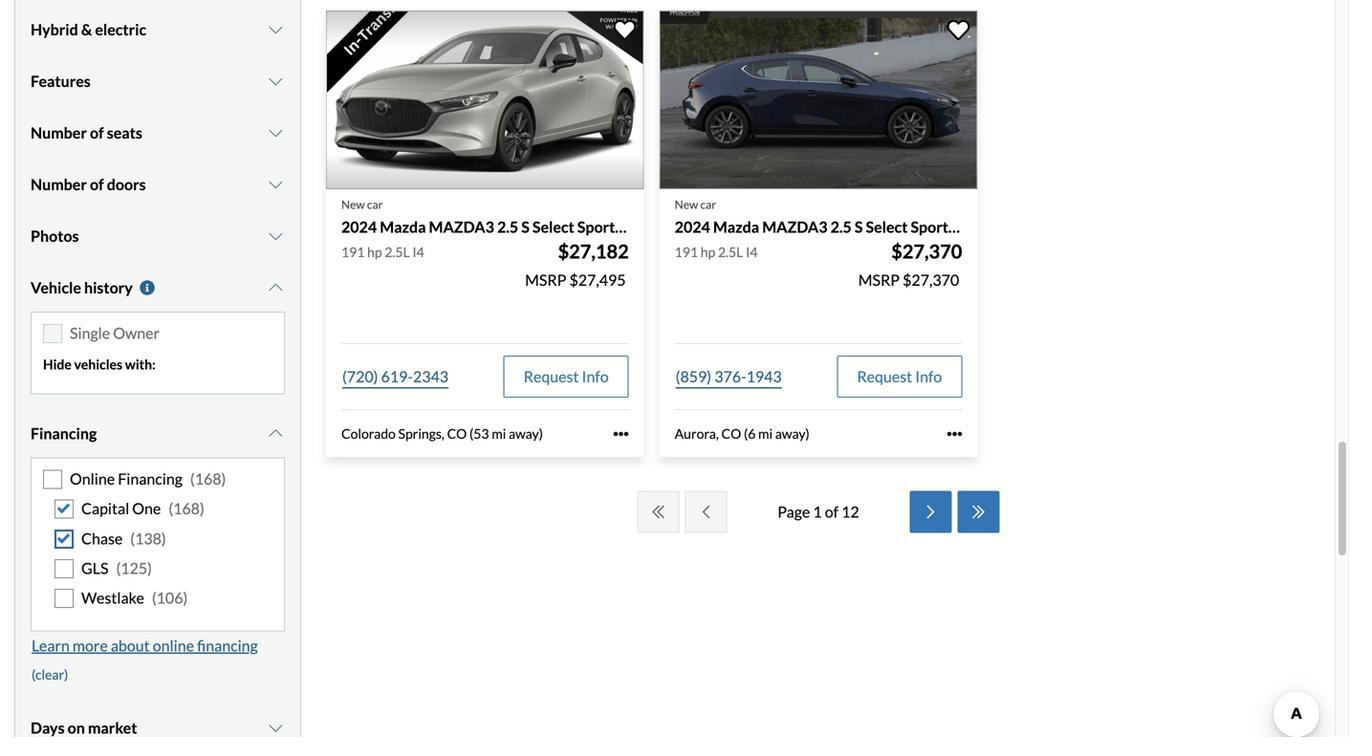 Task type: describe. For each thing, give the bounding box(es) containing it.
(clear) button
[[31, 660, 69, 689]]

1 co from the left
[[447, 426, 467, 442]]

2 co from the left
[[722, 426, 742, 442]]

i4 for $27,182
[[413, 244, 425, 260]]

1 mi from the left
[[492, 426, 506, 442]]

hide
[[43, 356, 72, 372]]

&
[[81, 20, 92, 39]]

with:
[[125, 356, 156, 372]]

info for $27,182
[[582, 367, 609, 386]]

1943
[[747, 367, 782, 386]]

info for $27,370
[[916, 367, 943, 386]]

hybrid
[[31, 20, 78, 39]]

aurora, co (6 mi away)
[[675, 426, 810, 442]]

(168) for capital one (168)
[[169, 499, 204, 518]]

colorado springs, co (53 mi away)
[[341, 426, 543, 442]]

$27,182 msrp $27,495
[[525, 240, 629, 289]]

2.5 for $27,182
[[497, 218, 519, 236]]

single owner
[[70, 324, 160, 343]]

chevron down image for hybrid & electric
[[266, 22, 285, 37]]

chase (138)
[[81, 529, 166, 548]]

ellipsis h image for $27,370
[[947, 427, 963, 442]]

one
[[132, 499, 161, 518]]

mazda for $27,370
[[713, 218, 760, 236]]

2 vertical spatial of
[[825, 503, 839, 522]]

hybrid & electric
[[31, 20, 146, 39]]

(859) 376-1943
[[676, 367, 782, 386]]

car for $27,182
[[367, 197, 383, 211]]

2.5l for $27,182
[[385, 244, 410, 260]]

days on market
[[31, 719, 137, 737]]

376-
[[715, 367, 747, 386]]

new for $27,182
[[341, 197, 365, 211]]

chevron right image
[[922, 505, 941, 520]]

westlake (106)
[[81, 589, 188, 608]]

market
[[88, 719, 137, 737]]

s for $27,182
[[521, 218, 530, 236]]

vehicle
[[31, 279, 81, 297]]

seats
[[107, 124, 142, 142]]

2 away) from the left
[[776, 426, 810, 442]]

2 mi from the left
[[759, 426, 773, 442]]

sport for $27,370
[[911, 218, 949, 236]]

(859)
[[676, 367, 712, 386]]

(720)
[[342, 367, 378, 386]]

features
[[31, 72, 91, 91]]

blue 2024 mazda mazda3 2.5 s select sport hatchback fwd hatchback front-wheel drive automatic image
[[660, 10, 978, 189]]

(859) 376-1943 button
[[675, 356, 783, 398]]

learn more about online financing button
[[31, 632, 259, 660]]

fwd for $27,370
[[1029, 218, 1065, 236]]

capital
[[81, 499, 129, 518]]

vehicle history
[[31, 279, 133, 297]]

(168) for online financing (168)
[[190, 470, 226, 488]]

new for $27,370
[[675, 197, 698, 211]]

2024 for $27,182
[[341, 218, 377, 236]]

(53
[[470, 426, 489, 442]]

number of doors
[[31, 175, 146, 194]]

(720) 619-2343
[[342, 367, 449, 386]]

owner
[[113, 324, 160, 343]]

of for seats
[[90, 124, 104, 142]]

mazda3 for $27,182
[[429, 218, 494, 236]]

191 hp 2.5l i4 for $27,182
[[341, 244, 425, 260]]

msrp for $27,370
[[859, 271, 900, 289]]

vehicles
[[74, 356, 123, 372]]

financing inside "dropdown button"
[[31, 424, 97, 443]]

days on market button
[[31, 704, 285, 737]]

number for number of seats
[[31, 124, 87, 142]]

capital one (168)
[[81, 499, 204, 518]]

hp for $27,370
[[701, 244, 716, 260]]

mazda for $27,182
[[380, 218, 426, 236]]

12
[[842, 503, 860, 522]]

chevron down image for features
[[266, 74, 285, 89]]

191 for $27,182
[[341, 244, 365, 260]]

(125)
[[116, 559, 152, 578]]

619-
[[381, 367, 413, 386]]

number of seats
[[31, 124, 142, 142]]

financing button
[[31, 410, 285, 458]]

request for $27,370
[[857, 367, 913, 386]]

springs,
[[398, 426, 445, 442]]

aurora,
[[675, 426, 719, 442]]

new car 2024 mazda mazda3 2.5 s select sport hatchback fwd for $27,182
[[341, 197, 731, 236]]

msrp for $27,182
[[525, 271, 567, 289]]

request info button for $27,182
[[504, 356, 629, 398]]

chevron down image for financing
[[266, 426, 285, 441]]

online
[[70, 470, 115, 488]]

online
[[153, 636, 194, 655]]



Task type: locate. For each thing, give the bounding box(es) containing it.
2.5 for $27,370
[[831, 218, 852, 236]]

1 horizontal spatial request
[[857, 367, 913, 386]]

1 horizontal spatial 191
[[675, 244, 698, 260]]

financing
[[31, 424, 97, 443], [118, 470, 183, 488]]

ceramic metallic 2024 mazda mazda3 2.5 s select sport hatchback fwd hatchback front-wheel drive automatic image
[[326, 10, 644, 189]]

2 2024 from the left
[[675, 218, 711, 236]]

2 chevron down image from the top
[[266, 125, 285, 141]]

new car 2024 mazda mazda3 2.5 s select sport hatchback fwd
[[341, 197, 731, 236], [675, 197, 1065, 236]]

1 horizontal spatial 2024
[[675, 218, 711, 236]]

of inside dropdown button
[[90, 175, 104, 194]]

2 i4 from the left
[[746, 244, 758, 260]]

1 horizontal spatial 2.5l
[[718, 244, 744, 260]]

0 horizontal spatial car
[[367, 197, 383, 211]]

2 sport from the left
[[911, 218, 949, 236]]

1 horizontal spatial ellipsis h image
[[947, 427, 963, 442]]

1 car from the left
[[367, 197, 383, 211]]

chevron down image inside vehicle history dropdown button
[[266, 280, 285, 296]]

1 horizontal spatial hatchback
[[952, 218, 1026, 236]]

request info
[[524, 367, 609, 386], [857, 367, 943, 386]]

hatchback up $27,370 msrp $27,370 at the right top
[[952, 218, 1026, 236]]

0 horizontal spatial 191
[[341, 244, 365, 260]]

msrp inside $27,370 msrp $27,370
[[859, 271, 900, 289]]

0 horizontal spatial hatchback
[[618, 218, 692, 236]]

1 horizontal spatial co
[[722, 426, 742, 442]]

0 horizontal spatial 2.5
[[497, 218, 519, 236]]

2 mazda from the left
[[713, 218, 760, 236]]

1
[[813, 503, 822, 522]]

mi
[[492, 426, 506, 442], [759, 426, 773, 442]]

2024
[[341, 218, 377, 236], [675, 218, 711, 236]]

ellipsis h image
[[614, 427, 629, 442], [947, 427, 963, 442]]

hp
[[367, 244, 382, 260], [701, 244, 716, 260]]

hatchback up $27,182
[[618, 218, 692, 236]]

0 horizontal spatial new
[[341, 197, 365, 211]]

0 horizontal spatial request info button
[[504, 356, 629, 398]]

of left doors
[[90, 175, 104, 194]]

chevron down image for days on market
[[266, 721, 285, 736]]

0 horizontal spatial info
[[582, 367, 609, 386]]

electric
[[95, 20, 146, 39]]

hatchback for $27,370
[[952, 218, 1026, 236]]

2 vertical spatial chevron down image
[[266, 280, 285, 296]]

1 i4 from the left
[[413, 244, 425, 260]]

1 away) from the left
[[509, 426, 543, 442]]

0 horizontal spatial request info
[[524, 367, 609, 386]]

co
[[447, 426, 467, 442], [722, 426, 742, 442]]

financing
[[197, 636, 258, 655]]

of left seats
[[90, 124, 104, 142]]

request info for $27,370
[[857, 367, 943, 386]]

2 191 hp 2.5l i4 from the left
[[675, 244, 758, 260]]

fwd
[[695, 218, 731, 236], [1029, 218, 1065, 236]]

(168)
[[190, 470, 226, 488], [169, 499, 204, 518]]

2.5l for $27,370
[[718, 244, 744, 260]]

1 request info button from the left
[[504, 356, 629, 398]]

sport up $27,370 msrp $27,370 at the right top
[[911, 218, 949, 236]]

2 fwd from the left
[[1029, 218, 1065, 236]]

1 mazda3 from the left
[[429, 218, 494, 236]]

1 horizontal spatial s
[[855, 218, 863, 236]]

1 horizontal spatial car
[[701, 197, 717, 211]]

2 hp from the left
[[701, 244, 716, 260]]

days
[[31, 719, 65, 737]]

$27,495
[[570, 271, 626, 289]]

1 2024 from the left
[[341, 218, 377, 236]]

mazda3
[[429, 218, 494, 236], [763, 218, 828, 236]]

0 vertical spatial number
[[31, 124, 87, 142]]

1 horizontal spatial sport
[[911, 218, 949, 236]]

of
[[90, 124, 104, 142], [90, 175, 104, 194], [825, 503, 839, 522]]

0 horizontal spatial msrp
[[525, 271, 567, 289]]

info circle image
[[138, 280, 157, 296]]

hatchback
[[618, 218, 692, 236], [952, 218, 1026, 236]]

new car 2024 mazda mazda3 2.5 s select sport hatchback fwd up $27,370 msrp $27,370 at the right top
[[675, 197, 1065, 236]]

1 request info from the left
[[524, 367, 609, 386]]

1 vertical spatial chevron down image
[[266, 125, 285, 141]]

0 horizontal spatial mazda
[[380, 218, 426, 236]]

191 hp 2.5l i4
[[341, 244, 425, 260], [675, 244, 758, 260]]

1 vertical spatial $27,370
[[903, 271, 960, 289]]

0 horizontal spatial mazda3
[[429, 218, 494, 236]]

1 vertical spatial number
[[31, 175, 87, 194]]

0 horizontal spatial s
[[521, 218, 530, 236]]

info
[[582, 367, 609, 386], [916, 367, 943, 386]]

request info button for $27,370
[[837, 356, 963, 398]]

new car 2024 mazda mazda3 2.5 s select sport hatchback fwd for $27,370
[[675, 197, 1065, 236]]

of inside dropdown button
[[90, 124, 104, 142]]

1 hatchback from the left
[[618, 218, 692, 236]]

1 191 from the left
[[341, 244, 365, 260]]

co left (53
[[447, 426, 467, 442]]

5 chevron down image from the top
[[266, 721, 285, 736]]

1 fwd from the left
[[695, 218, 731, 236]]

1 horizontal spatial 191 hp 2.5l i4
[[675, 244, 758, 260]]

number for number of doors
[[31, 175, 87, 194]]

s up the "$27,182 msrp $27,495"
[[521, 218, 530, 236]]

chevron down image inside photos dropdown button
[[266, 229, 285, 244]]

2 mazda3 from the left
[[763, 218, 828, 236]]

1 ellipsis h image from the left
[[614, 427, 629, 442]]

car
[[367, 197, 383, 211], [701, 197, 717, 211]]

select
[[533, 218, 575, 236], [866, 218, 908, 236]]

2 request info button from the left
[[837, 356, 963, 398]]

2.5l
[[385, 244, 410, 260], [718, 244, 744, 260]]

ellipsis h image for $27,182
[[614, 427, 629, 442]]

1 horizontal spatial mazda
[[713, 218, 760, 236]]

hide vehicles with:
[[43, 356, 156, 372]]

doors
[[107, 175, 146, 194]]

$27,182
[[558, 240, 629, 263]]

1 new from the left
[[341, 197, 365, 211]]

2 msrp from the left
[[859, 271, 900, 289]]

1 vertical spatial (168)
[[169, 499, 204, 518]]

1 horizontal spatial 2.5
[[831, 218, 852, 236]]

2024 for $27,370
[[675, 218, 711, 236]]

1 request from the left
[[524, 367, 579, 386]]

0 vertical spatial (168)
[[190, 470, 226, 488]]

chevron down image for number of doors
[[266, 177, 285, 192]]

request for $27,182
[[524, 367, 579, 386]]

chevron down image for number of seats
[[266, 125, 285, 141]]

1 2.5l from the left
[[385, 244, 410, 260]]

number inside dropdown button
[[31, 124, 87, 142]]

photos
[[31, 227, 79, 246]]

chase
[[81, 529, 123, 548]]

of right "1"
[[825, 503, 839, 522]]

1 number from the top
[[31, 124, 87, 142]]

(168) right one at the left of the page
[[169, 499, 204, 518]]

1 info from the left
[[582, 367, 609, 386]]

2 car from the left
[[701, 197, 717, 211]]

0 vertical spatial of
[[90, 124, 104, 142]]

3 chevron down image from the top
[[266, 280, 285, 296]]

car for $27,370
[[701, 197, 717, 211]]

0 horizontal spatial away)
[[509, 426, 543, 442]]

on
[[68, 719, 85, 737]]

1 horizontal spatial mi
[[759, 426, 773, 442]]

number of doors button
[[31, 161, 285, 209]]

2 hatchback from the left
[[952, 218, 1026, 236]]

2 2.5 from the left
[[831, 218, 852, 236]]

1 msrp from the left
[[525, 271, 567, 289]]

select up $27,370 msrp $27,370 at the right top
[[866, 218, 908, 236]]

msrp
[[525, 271, 567, 289], [859, 271, 900, 289]]

2.5
[[497, 218, 519, 236], [831, 218, 852, 236]]

1 chevron down image from the top
[[266, 74, 285, 89]]

more
[[73, 636, 108, 655]]

page
[[778, 503, 810, 522]]

chevron down image inside features dropdown button
[[266, 74, 285, 89]]

191 for $27,370
[[675, 244, 698, 260]]

chevron down image inside number of doors dropdown button
[[266, 177, 285, 192]]

0 horizontal spatial 2.5l
[[385, 244, 410, 260]]

1 select from the left
[[533, 218, 575, 236]]

s for $27,370
[[855, 218, 863, 236]]

2343
[[413, 367, 449, 386]]

1 191 hp 2.5l i4 from the left
[[341, 244, 425, 260]]

(6
[[744, 426, 756, 442]]

1 sport from the left
[[578, 218, 615, 236]]

2 new car 2024 mazda mazda3 2.5 s select sport hatchback fwd from the left
[[675, 197, 1065, 236]]

1 new car 2024 mazda mazda3 2.5 s select sport hatchback fwd from the left
[[341, 197, 731, 236]]

(720) 619-2343 button
[[341, 356, 450, 398]]

191 hp 2.5l i4 for $27,370
[[675, 244, 758, 260]]

request info for $27,182
[[524, 367, 609, 386]]

number inside dropdown button
[[31, 175, 87, 194]]

mazda
[[380, 218, 426, 236], [713, 218, 760, 236]]

2 request info from the left
[[857, 367, 943, 386]]

select for $27,182
[[533, 218, 575, 236]]

0 horizontal spatial hp
[[367, 244, 382, 260]]

select up the "$27,182 msrp $27,495"
[[533, 218, 575, 236]]

mi right (53
[[492, 426, 506, 442]]

away) right (6
[[776, 426, 810, 442]]

about
[[111, 636, 150, 655]]

2 select from the left
[[866, 218, 908, 236]]

2 new from the left
[[675, 197, 698, 211]]

(168) down financing "dropdown button"
[[190, 470, 226, 488]]

hybrid & electric button
[[31, 6, 285, 54]]

vehicle history button
[[31, 264, 285, 312]]

0 vertical spatial financing
[[31, 424, 97, 443]]

sport for $27,182
[[578, 218, 615, 236]]

2 s from the left
[[855, 218, 863, 236]]

away)
[[509, 426, 543, 442], [776, 426, 810, 442]]

msrp inside the "$27,182 msrp $27,495"
[[525, 271, 567, 289]]

chevron double left image
[[649, 505, 668, 520]]

single
[[70, 324, 110, 343]]

2 ellipsis h image from the left
[[947, 427, 963, 442]]

away) right (53
[[509, 426, 543, 442]]

number
[[31, 124, 87, 142], [31, 175, 87, 194]]

gls (125)
[[81, 559, 152, 578]]

chevron down image inside days on market dropdown button
[[266, 721, 285, 736]]

1 horizontal spatial request info
[[857, 367, 943, 386]]

chevron down image
[[266, 74, 285, 89], [266, 125, 285, 141], [266, 280, 285, 296]]

1 horizontal spatial hp
[[701, 244, 716, 260]]

i4 for $27,370
[[746, 244, 758, 260]]

$27,370 msrp $27,370
[[859, 240, 963, 289]]

financing up online
[[31, 424, 97, 443]]

0 horizontal spatial 2024
[[341, 218, 377, 236]]

chevron double right image
[[970, 505, 989, 520]]

colorado
[[341, 426, 396, 442]]

1 horizontal spatial msrp
[[859, 271, 900, 289]]

1 horizontal spatial select
[[866, 218, 908, 236]]

chevron down image
[[266, 22, 285, 37], [266, 177, 285, 192], [266, 229, 285, 244], [266, 426, 285, 441], [266, 721, 285, 736]]

2 chevron down image from the top
[[266, 177, 285, 192]]

hp for $27,182
[[367, 244, 382, 260]]

1 horizontal spatial i4
[[746, 244, 758, 260]]

new
[[341, 197, 365, 211], [675, 197, 698, 211]]

financing up one at the left of the page
[[118, 470, 183, 488]]

0 vertical spatial chevron down image
[[266, 74, 285, 89]]

$27,370
[[892, 240, 963, 263], [903, 271, 960, 289]]

1 vertical spatial financing
[[118, 470, 183, 488]]

2 info from the left
[[916, 367, 943, 386]]

new car 2024 mazda mazda3 2.5 s select sport hatchback fwd up the "$27,182 msrp $27,495"
[[341, 197, 731, 236]]

chevron down image inside hybrid & electric dropdown button
[[266, 22, 285, 37]]

(106)
[[152, 589, 188, 608]]

online financing (168)
[[70, 470, 226, 488]]

learn more about online financing
[[32, 636, 258, 655]]

chevron down image inside number of seats dropdown button
[[266, 125, 285, 141]]

number down features
[[31, 124, 87, 142]]

s up $27,370 msrp $27,370 at the right top
[[855, 218, 863, 236]]

1 horizontal spatial fwd
[[1029, 218, 1065, 236]]

0 horizontal spatial mi
[[492, 426, 506, 442]]

learn
[[32, 636, 70, 655]]

page 1 of 12
[[778, 503, 860, 522]]

2 191 from the left
[[675, 244, 698, 260]]

1 horizontal spatial request info button
[[837, 356, 963, 398]]

features button
[[31, 58, 285, 105]]

1 2.5 from the left
[[497, 218, 519, 236]]

i4
[[413, 244, 425, 260], [746, 244, 758, 260]]

0 horizontal spatial financing
[[31, 424, 97, 443]]

1 vertical spatial of
[[90, 175, 104, 194]]

chevron down image for photos
[[266, 229, 285, 244]]

chevron down image inside financing "dropdown button"
[[266, 426, 285, 441]]

0 horizontal spatial select
[[533, 218, 575, 236]]

0 horizontal spatial co
[[447, 426, 467, 442]]

1 hp from the left
[[367, 244, 382, 260]]

0 horizontal spatial sport
[[578, 218, 615, 236]]

westlake
[[81, 589, 144, 608]]

s
[[521, 218, 530, 236], [855, 218, 863, 236]]

mi right (6
[[759, 426, 773, 442]]

0 horizontal spatial ellipsis h image
[[614, 427, 629, 442]]

0 horizontal spatial request
[[524, 367, 579, 386]]

hatchback for $27,182
[[618, 218, 692, 236]]

request info button
[[504, 356, 629, 398], [837, 356, 963, 398]]

0 vertical spatial $27,370
[[892, 240, 963, 263]]

number up photos
[[31, 175, 87, 194]]

4 chevron down image from the top
[[266, 426, 285, 441]]

chevron left image
[[697, 505, 716, 520]]

1 s from the left
[[521, 218, 530, 236]]

1 horizontal spatial away)
[[776, 426, 810, 442]]

select for $27,370
[[866, 218, 908, 236]]

(clear)
[[32, 667, 68, 683]]

1 horizontal spatial new
[[675, 197, 698, 211]]

1 horizontal spatial info
[[916, 367, 943, 386]]

sport up $27,182
[[578, 218, 615, 236]]

191
[[341, 244, 365, 260], [675, 244, 698, 260]]

1 chevron down image from the top
[[266, 22, 285, 37]]

(138)
[[130, 529, 166, 548]]

history
[[84, 279, 133, 297]]

1 horizontal spatial financing
[[118, 470, 183, 488]]

3 chevron down image from the top
[[266, 229, 285, 244]]

2 number from the top
[[31, 175, 87, 194]]

request
[[524, 367, 579, 386], [857, 367, 913, 386]]

1 horizontal spatial mazda3
[[763, 218, 828, 236]]

mazda3 for $27,370
[[763, 218, 828, 236]]

gls
[[81, 559, 109, 578]]

1 mazda from the left
[[380, 218, 426, 236]]

0 horizontal spatial i4
[[413, 244, 425, 260]]

of for doors
[[90, 175, 104, 194]]

0 horizontal spatial fwd
[[695, 218, 731, 236]]

fwd for $27,182
[[695, 218, 731, 236]]

co left (6
[[722, 426, 742, 442]]

photos button
[[31, 213, 285, 260]]

number of seats button
[[31, 109, 285, 157]]

2 request from the left
[[857, 367, 913, 386]]

0 horizontal spatial 191 hp 2.5l i4
[[341, 244, 425, 260]]

2 2.5l from the left
[[718, 244, 744, 260]]

sport
[[578, 218, 615, 236], [911, 218, 949, 236]]



Task type: vqa. For each thing, say whether or not it's contained in the screenshot.
The 'Minus Square' icon inside the "What is CarGurus Delivery?" Dropdown Button
no



